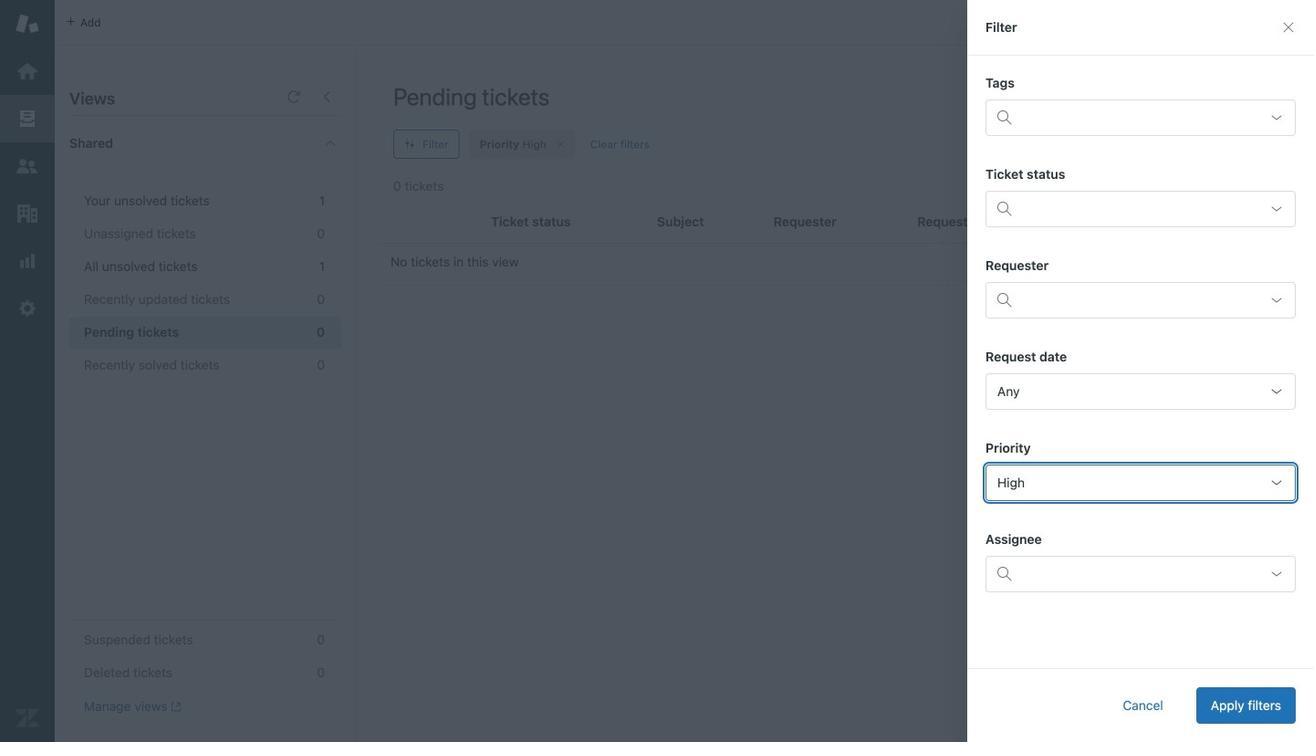 Task type: describe. For each thing, give the bounding box(es) containing it.
zendesk support image
[[16, 12, 39, 36]]

get started image
[[16, 59, 39, 83]]

customers image
[[16, 154, 39, 178]]

close drawer image
[[1282, 20, 1297, 35]]



Task type: locate. For each thing, give the bounding box(es) containing it.
dialog
[[968, 0, 1315, 742]]

main element
[[0, 0, 55, 742]]

zendesk image
[[16, 707, 39, 730]]

reporting image
[[16, 249, 39, 273]]

views image
[[16, 107, 39, 131]]

remove image
[[556, 139, 567, 150]]

hide panel views image
[[320, 89, 334, 104]]

refresh views pane image
[[287, 89, 301, 104]]

organizations image
[[16, 202, 39, 226]]

admin image
[[16, 297, 39, 320]]

None field
[[1022, 103, 1257, 132], [986, 373, 1297, 410], [986, 465, 1297, 501], [1022, 103, 1257, 132], [986, 373, 1297, 410], [986, 465, 1297, 501]]

opens in a new tab image
[[168, 701, 182, 712]]

heading
[[55, 116, 356, 171]]



